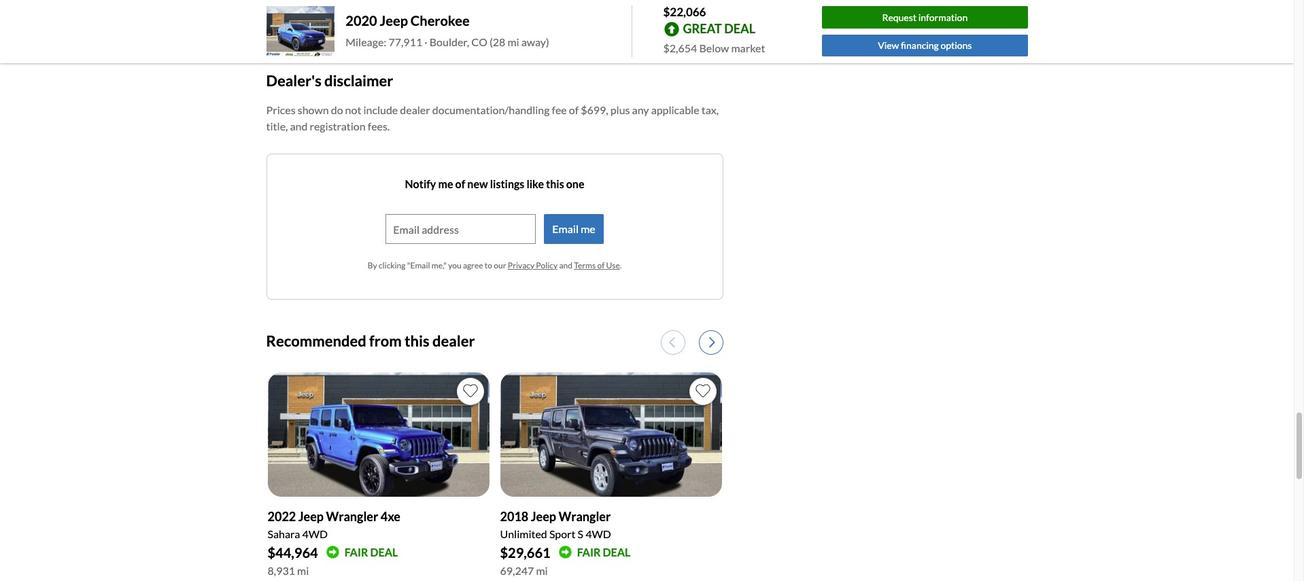 Task type: locate. For each thing, give the bounding box(es) containing it.
4xe
[[381, 509, 401, 524]]

of right fee
[[569, 103, 579, 116]]

wrangler for $29,661
[[559, 509, 611, 524]]

1 deal from the left
[[370, 546, 398, 559]]

2 horizontal spatial of
[[597, 260, 605, 271]]

this right like
[[546, 178, 564, 190]]

0 horizontal spatial dealer
[[400, 103, 430, 116]]

clicking
[[379, 260, 406, 271]]

dealer inside prices shown do not include dealer documentation/handling fee of $699, plus any applicable tax, title, and registration fees.
[[400, 103, 430, 116]]

fair for $44,964
[[345, 546, 368, 559]]

financing
[[901, 40, 939, 51]]

me right the notify
[[438, 178, 453, 190]]

deal
[[724, 21, 756, 36]]

0 horizontal spatial me
[[438, 178, 453, 190]]

of left new
[[455, 178, 465, 190]]

0 horizontal spatial fair deal
[[345, 546, 398, 559]]

$2,654 below market
[[663, 41, 765, 54]]

77,911
[[389, 36, 422, 49]]

0 horizontal spatial fair
[[345, 546, 368, 559]]

0 horizontal spatial and
[[290, 120, 308, 133]]

jeep up sport
[[531, 509, 556, 524]]

0 horizontal spatial 4wd
[[302, 528, 328, 541]]

mi
[[508, 36, 519, 49], [297, 564, 309, 577], [536, 564, 548, 577]]

2 deal from the left
[[603, 546, 631, 559]]

by
[[368, 260, 377, 271]]

show
[[267, 17, 293, 30]]

2020 jeep cherokee mileage: 77,911 · boulder, co (28 mi away)
[[346, 12, 549, 49]]

and down shown
[[290, 120, 308, 133]]

1 horizontal spatial of
[[569, 103, 579, 116]]

4wd up fair deal image
[[302, 528, 328, 541]]

fair right fair deal image
[[345, 546, 368, 559]]

shown
[[298, 103, 329, 116]]

email me
[[552, 222, 596, 235]]

1 vertical spatial and
[[559, 260, 573, 271]]

0 horizontal spatial wrangler
[[326, 509, 378, 524]]

view
[[878, 40, 899, 51]]

0 horizontal spatial this
[[405, 332, 430, 350]]

fair deal down 's'
[[577, 546, 631, 559]]

wrangler left 4xe
[[326, 509, 378, 524]]

deal
[[370, 546, 398, 559], [603, 546, 631, 559]]

this
[[546, 178, 564, 190], [405, 332, 430, 350]]

jeep inside 2022 jeep wrangler 4xe sahara 4wd
[[298, 509, 324, 524]]

documentation/handling
[[432, 103, 550, 116]]

mi inside 2020 jeep cherokee mileage: 77,911 · boulder, co (28 mi away)
[[508, 36, 519, 49]]

and inside prices shown do not include dealer documentation/handling fee of $699, plus any applicable tax, title, and registration fees.
[[290, 120, 308, 133]]

2018 jeep wrangler image
[[500, 372, 722, 497]]

great
[[683, 21, 722, 36]]

1 vertical spatial this
[[405, 332, 430, 350]]

this right from
[[405, 332, 430, 350]]

1 wrangler from the left
[[326, 509, 378, 524]]

listings
[[490, 178, 525, 190]]

1 horizontal spatial deal
[[603, 546, 631, 559]]

1 vertical spatial me
[[581, 222, 596, 235]]

of
[[569, 103, 579, 116], [455, 178, 465, 190], [597, 260, 605, 271]]

do
[[331, 103, 343, 116]]

fees.
[[368, 120, 390, 133]]

email me button
[[544, 214, 604, 244]]

1 horizontal spatial this
[[546, 178, 564, 190]]

include
[[363, 103, 398, 116]]

4wd
[[302, 528, 328, 541], [586, 528, 611, 541]]

1 horizontal spatial 4wd
[[586, 528, 611, 541]]

wrangler up 's'
[[559, 509, 611, 524]]

1 4wd from the left
[[302, 528, 328, 541]]

0 horizontal spatial of
[[455, 178, 465, 190]]

1 horizontal spatial fair
[[577, 546, 601, 559]]

0 horizontal spatial deal
[[370, 546, 398, 559]]

1 horizontal spatial jeep
[[380, 12, 408, 29]]

1 horizontal spatial mi
[[508, 36, 519, 49]]

mi down $44,964
[[297, 564, 309, 577]]

2 wrangler from the left
[[559, 509, 611, 524]]

request
[[882, 11, 917, 23]]

any
[[632, 103, 649, 116]]

fair deal for $29,661
[[577, 546, 631, 559]]

me inside button
[[581, 222, 596, 235]]

deal right fair deal icon
[[603, 546, 631, 559]]

fair deal
[[345, 546, 398, 559], [577, 546, 631, 559]]

below
[[699, 41, 729, 54]]

me right email
[[581, 222, 596, 235]]

fair down 's'
[[577, 546, 601, 559]]

and right policy
[[559, 260, 573, 271]]

1 horizontal spatial fair deal
[[577, 546, 631, 559]]

jeep for 2018
[[531, 509, 556, 524]]

view financing options button
[[822, 35, 1028, 57]]

me,"
[[432, 260, 447, 271]]

fair deal image
[[559, 546, 572, 559]]

request information
[[882, 11, 968, 23]]

0 vertical spatial me
[[438, 178, 453, 190]]

$22,066
[[663, 5, 706, 19]]

notify
[[405, 178, 436, 190]]

4wd inside 2022 jeep wrangler 4xe sahara 4wd
[[302, 528, 328, 541]]

2018
[[500, 509, 529, 524]]

wrangler inside 2022 jeep wrangler 4xe sahara 4wd
[[326, 509, 378, 524]]

8,931 mi
[[268, 564, 309, 577]]

fair deal right fair deal image
[[345, 546, 398, 559]]

0 vertical spatial and
[[290, 120, 308, 133]]

(28
[[490, 36, 506, 49]]

2022 jeep wrangler 4xe sahara 4wd
[[268, 509, 401, 541]]

jeep right the 2022
[[298, 509, 324, 524]]

dealer
[[400, 103, 430, 116], [432, 332, 475, 350]]

jeep up 77,911
[[380, 12, 408, 29]]

deal for $29,661
[[603, 546, 631, 559]]

description
[[313, 17, 366, 30]]

title,
[[266, 120, 288, 133]]

information
[[919, 11, 968, 23]]

deal for $44,964
[[370, 546, 398, 559]]

fair deal image
[[326, 546, 339, 559]]

cherokee
[[411, 12, 470, 29]]

·
[[425, 36, 428, 49]]

applicable
[[651, 103, 700, 116]]

2 fair deal from the left
[[577, 546, 631, 559]]

1 horizontal spatial and
[[559, 260, 573, 271]]

0 vertical spatial dealer
[[400, 103, 430, 116]]

0 horizontal spatial jeep
[[298, 509, 324, 524]]

mi for $29,661
[[536, 564, 548, 577]]

1 vertical spatial of
[[455, 178, 465, 190]]

me
[[438, 178, 453, 190], [581, 222, 596, 235]]

1 fair deal from the left
[[345, 546, 398, 559]]

2 fair from the left
[[577, 546, 601, 559]]

1 horizontal spatial me
[[581, 222, 596, 235]]

mi right (28
[[508, 36, 519, 49]]

2 vertical spatial of
[[597, 260, 605, 271]]

2 horizontal spatial mi
[[536, 564, 548, 577]]

mi for $44,964
[[297, 564, 309, 577]]

2022
[[268, 509, 296, 524]]

69,247
[[500, 564, 534, 577]]

1 horizontal spatial wrangler
[[559, 509, 611, 524]]

wrangler
[[326, 509, 378, 524], [559, 509, 611, 524]]

dealer's
[[266, 71, 322, 90]]

2 horizontal spatial jeep
[[531, 509, 556, 524]]

wrangler inside the 2018 jeep wrangler unlimited sport s 4wd
[[559, 509, 611, 524]]

2020
[[346, 12, 377, 29]]

mileage:
[[346, 36, 386, 49]]

1 fair from the left
[[345, 546, 368, 559]]

mi down $29,661
[[536, 564, 548, 577]]

recommended
[[266, 332, 366, 350]]

0 horizontal spatial mi
[[297, 564, 309, 577]]

deal down 4xe
[[370, 546, 398, 559]]

jeep inside 2020 jeep cherokee mileage: 77,911 · boulder, co (28 mi away)
[[380, 12, 408, 29]]

1 vertical spatial dealer
[[432, 332, 475, 350]]

jeep inside the 2018 jeep wrangler unlimited sport s 4wd
[[531, 509, 556, 524]]

view financing options
[[878, 40, 972, 51]]

4wd right 's'
[[586, 528, 611, 541]]

jeep
[[380, 12, 408, 29], [298, 509, 324, 524], [531, 509, 556, 524]]

sahara
[[268, 528, 300, 541]]

full
[[295, 17, 311, 30]]

and
[[290, 120, 308, 133], [559, 260, 573, 271]]

0 vertical spatial of
[[569, 103, 579, 116]]

of left use
[[597, 260, 605, 271]]

2 4wd from the left
[[586, 528, 611, 541]]

registration
[[310, 120, 366, 133]]



Task type: describe. For each thing, give the bounding box(es) containing it.
69,247 mi
[[500, 564, 548, 577]]

recommended from this dealer
[[266, 332, 475, 350]]

scroll left image
[[669, 336, 675, 348]]

s
[[578, 528, 584, 541]]

options
[[941, 40, 972, 51]]

to
[[485, 260, 492, 271]]

show full description button
[[266, 9, 367, 39]]

use
[[606, 260, 620, 271]]

fee
[[552, 103, 567, 116]]

by clicking "email me," you agree to our privacy policy and terms of use .
[[368, 260, 622, 271]]

2020 jeep cherokee image
[[266, 6, 335, 57]]

privacy
[[508, 260, 535, 271]]

prices
[[266, 103, 296, 116]]

disclaimer
[[324, 71, 393, 90]]

our
[[494, 260, 506, 271]]

2022 jeep wrangler 4xe image
[[268, 372, 489, 497]]

Email address email field
[[386, 215, 535, 243]]

like
[[527, 178, 544, 190]]

jeep for 2020
[[380, 12, 408, 29]]

jeep for 2022
[[298, 509, 324, 524]]

me for notify
[[438, 178, 453, 190]]

tax,
[[702, 103, 719, 116]]

email
[[552, 222, 579, 235]]

.
[[620, 260, 622, 271]]

privacy policy link
[[508, 260, 558, 271]]

fair deal for $44,964
[[345, 546, 398, 559]]

you
[[448, 260, 461, 271]]

0 vertical spatial this
[[546, 178, 564, 190]]

terms of use link
[[574, 260, 620, 271]]

not
[[345, 103, 361, 116]]

fair for $29,661
[[577, 546, 601, 559]]

market
[[731, 41, 765, 54]]

request information button
[[822, 6, 1028, 28]]

$699,
[[581, 103, 608, 116]]

boulder,
[[430, 36, 469, 49]]

from
[[369, 332, 402, 350]]

unlimited
[[500, 528, 547, 541]]

away)
[[521, 36, 549, 49]]

$29,661
[[500, 545, 551, 561]]

"email
[[407, 260, 430, 271]]

co
[[471, 36, 488, 49]]

2018 jeep wrangler unlimited sport s 4wd
[[500, 509, 611, 541]]

$44,964
[[268, 545, 318, 561]]

$2,654
[[663, 41, 697, 54]]

sport
[[549, 528, 576, 541]]

policy
[[536, 260, 558, 271]]

wrangler for $44,964
[[326, 509, 378, 524]]

show full description
[[267, 17, 366, 30]]

one
[[566, 178, 585, 190]]

notify me of new listings like this one
[[405, 178, 585, 190]]

me for email
[[581, 222, 596, 235]]

1 horizontal spatial dealer
[[432, 332, 475, 350]]

scroll right image
[[709, 336, 715, 348]]

of inside prices shown do not include dealer documentation/handling fee of $699, plus any applicable tax, title, and registration fees.
[[569, 103, 579, 116]]

plus
[[611, 103, 630, 116]]

dealer's disclaimer
[[266, 71, 393, 90]]

great deal
[[683, 21, 756, 36]]

agree
[[463, 260, 483, 271]]

prices shown do not include dealer documentation/handling fee of $699, plus any applicable tax, title, and registration fees.
[[266, 103, 719, 133]]

terms
[[574, 260, 596, 271]]

new
[[467, 178, 488, 190]]

8,931
[[268, 564, 295, 577]]

4wd inside the 2018 jeep wrangler unlimited sport s 4wd
[[586, 528, 611, 541]]



Task type: vqa. For each thing, say whether or not it's contained in the screenshot.
check icon
no



